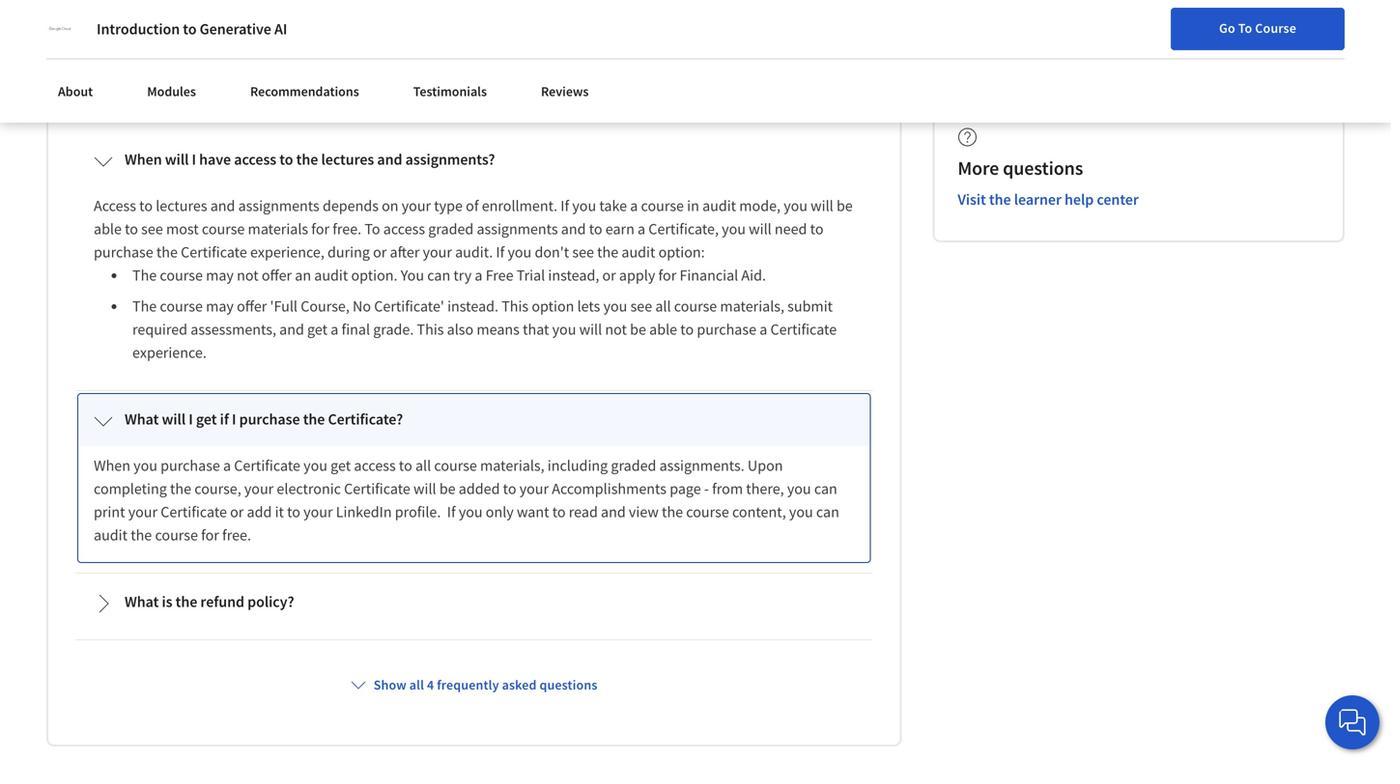 Task type: locate. For each thing, give the bounding box(es) containing it.
the inside the course may offer 'full course, no certificate' instead. this option lets you see all course materials, submit required assessments, and get a final grade. this also means that you will not be able to purchase a certificate experience.
[[132, 297, 157, 316]]

purchase
[[94, 242, 153, 262], [697, 320, 757, 339], [239, 410, 300, 429], [161, 456, 220, 475]]

0 horizontal spatial if
[[447, 502, 456, 522]]

to inside the course may offer 'full course, no certificate' instead. this option lets you see all course materials, submit required assessments, and get a final grade. this also means that you will not be able to purchase a certificate experience.
[[681, 320, 694, 339]]

1 horizontal spatial be
[[630, 320, 646, 339]]

0 vertical spatial to
[[1239, 19, 1253, 37]]

purchase inside when you purchase a certificate you get access to all course materials, including graded assignments. upon completing the course, your electronic certificate will be added to your accomplishments page - from there, you can print your certificate or add it to your linkedin profile.  if you only want to read and view the course content, you can audit the course for free.
[[161, 456, 220, 475]]

0 vertical spatial for
[[311, 219, 330, 239]]

try
[[454, 266, 472, 285]]

course down course,
[[155, 526, 198, 545]]

1 horizontal spatial or
[[373, 242, 387, 262]]

2 may from the top
[[206, 297, 234, 316]]

a right take
[[630, 196, 638, 215]]

get inside dropdown button
[[196, 410, 217, 429]]

None search field
[[276, 12, 594, 51]]

the for the course may offer 'full course, no certificate' instead. this option lets you see all course materials, submit required assessments, and get a final grade. this also means that you will not be able to purchase a certificate experience.
[[132, 297, 157, 316]]

when will i have access to the lectures and assignments? button
[[78, 134, 870, 186]]

the down page
[[662, 502, 683, 522]]

be inside access to lectures and assignments depends on your type of enrollment. if you take a course in audit mode, you will be able to see most course materials for free. to access graded assignments and to earn a certificate, you will need to purchase the certificate experience, during or after your audit. if you don't see the audit option:
[[837, 196, 853, 215]]

1 may from the top
[[206, 266, 234, 285]]

certificate down submit in the top right of the page
[[771, 320, 837, 339]]

menu item
[[1026, 19, 1150, 82]]

your
[[402, 196, 431, 215], [423, 242, 452, 262], [244, 479, 274, 499], [520, 479, 549, 499], [128, 502, 158, 522], [304, 502, 333, 522]]

go to course button
[[1171, 8, 1345, 50]]

type
[[434, 196, 463, 215]]

purchase right if
[[239, 410, 300, 429]]

purchase inside the course may offer 'full course, no certificate' instead. this option lets you see all course materials, submit required assessments, and get a final grade. this also means that you will not be able to purchase a certificate experience.
[[697, 320, 757, 339]]

2 vertical spatial for
[[201, 526, 219, 545]]

get
[[307, 320, 328, 339], [196, 410, 217, 429], [331, 456, 351, 475]]

you down added
[[459, 502, 483, 522]]

0 vertical spatial be
[[837, 196, 853, 215]]

0 horizontal spatial to
[[365, 219, 380, 239]]

visit the learner help center link
[[958, 190, 1139, 209]]

1 what from the top
[[125, 410, 159, 429]]

is
[[162, 592, 172, 612]]

when inside when you purchase a certificate you get access to all course materials, including graded assignments. upon completing the course, your electronic certificate will be added to your accomplishments page - from there, you can print your certificate or add it to your linkedin profile.  if you only want to read and view the course content, you can audit the course for free.
[[94, 456, 130, 475]]

and up on
[[377, 150, 402, 169]]

0 vertical spatial may
[[206, 266, 234, 285]]

audit down print
[[94, 526, 128, 545]]

this left also
[[417, 320, 444, 339]]

you right there,
[[787, 479, 811, 499]]

get inside when you purchase a certificate you get access to all course materials, including graded assignments. upon completing the course, your electronic certificate will be added to your accomplishments page - from there, you can print your certificate or add it to your linkedin profile.  if you only want to read and view the course content, you can audit the course for free.
[[331, 456, 351, 475]]

2 horizontal spatial see
[[631, 297, 652, 316]]

course down financial
[[674, 297, 717, 316]]

0 horizontal spatial able
[[94, 219, 122, 239]]

lectures
[[321, 150, 374, 169], [156, 196, 207, 215]]

1 vertical spatial what
[[125, 592, 159, 612]]

more
[[958, 156, 999, 180]]

to right 'need'
[[810, 219, 824, 239]]

the down earn in the left of the page
[[597, 242, 619, 262]]

on
[[382, 196, 399, 215]]

show notifications image
[[1171, 24, 1194, 47]]

free. up during
[[333, 219, 362, 239]]

to down financial
[[681, 320, 694, 339]]

1 vertical spatial when
[[94, 456, 130, 475]]

free. down 'add'
[[222, 526, 251, 545]]

will up profile. on the bottom left
[[414, 479, 436, 499]]

1 the from the top
[[132, 266, 157, 285]]

course down most
[[160, 266, 203, 285]]

free.
[[333, 219, 362, 239], [222, 526, 251, 545]]

2 horizontal spatial if
[[561, 196, 569, 215]]

view
[[629, 502, 659, 522]]

what up completing
[[125, 410, 159, 429]]

be left added
[[440, 479, 456, 499]]

2 horizontal spatial be
[[837, 196, 853, 215]]

i left have
[[192, 150, 196, 169]]

assignments up 'materials'
[[238, 196, 320, 215]]

or
[[373, 242, 387, 262], [603, 266, 616, 285], [230, 502, 244, 522]]

when up access
[[125, 150, 162, 169]]

offer down experience,
[[262, 266, 292, 285]]

1 horizontal spatial for
[[311, 219, 330, 239]]

for down course,
[[201, 526, 219, 545]]

0 horizontal spatial questions
[[250, 37, 363, 71]]

course right most
[[202, 219, 245, 239]]

course down -
[[686, 502, 729, 522]]

1 horizontal spatial this
[[502, 297, 529, 316]]

1 vertical spatial questions
[[1003, 156, 1083, 180]]

will inside when you purchase a certificate you get access to all course materials, including graded assignments. upon completing the course, your electronic certificate will be added to your accomplishments page - from there, you can print your certificate or add it to your linkedin profile.  if you only want to read and view the course content, you can audit the course for free.
[[414, 479, 436, 499]]

a left final
[[331, 320, 339, 339]]

0 vertical spatial able
[[94, 219, 122, 239]]

0 horizontal spatial materials,
[[480, 456, 545, 475]]

don't
[[535, 242, 569, 262]]

when inside dropdown button
[[125, 150, 162, 169]]

0 horizontal spatial this
[[417, 320, 444, 339]]

1 vertical spatial not
[[605, 320, 627, 339]]

0 horizontal spatial for
[[201, 526, 219, 545]]

1 horizontal spatial free.
[[333, 219, 362, 239]]

0 vertical spatial see
[[141, 219, 163, 239]]

when you purchase a certificate you get access to all course materials, including graded assignments. upon completing the course, your electronic certificate will be added to your accomplishments page - from there, you can print your certificate or add it to your linkedin profile.  if you only want to read and view the course content, you can audit the course for free.
[[94, 456, 843, 545]]

to
[[1239, 19, 1253, 37], [365, 219, 380, 239]]

0 vertical spatial lectures
[[321, 150, 374, 169]]

1 horizontal spatial graded
[[611, 456, 657, 475]]

earn
[[606, 219, 635, 239]]

all
[[655, 297, 671, 316], [415, 456, 431, 475], [410, 676, 424, 694]]

option.
[[351, 266, 398, 285]]

1 vertical spatial all
[[415, 456, 431, 475]]

1 vertical spatial or
[[603, 266, 616, 285]]

materials, inside the course may offer 'full course, no certificate' instead. this option lets you see all course materials, submit required assessments, and get a final grade. this also means that you will not be able to purchase a certificate experience.
[[720, 297, 785, 316]]

or left apply
[[603, 266, 616, 285]]

frequently
[[437, 676, 499, 694]]

i
[[192, 150, 196, 169], [189, 410, 193, 429], [232, 410, 236, 429]]

0 horizontal spatial lectures
[[156, 196, 207, 215]]

see up instead,
[[572, 242, 594, 262]]

access up after
[[383, 219, 425, 239]]

access down certificate?
[[354, 456, 396, 475]]

all up profile. on the bottom left
[[415, 456, 431, 475]]

1 vertical spatial access
[[383, 219, 425, 239]]

0 horizontal spatial asked
[[177, 37, 245, 71]]

lectures inside dropdown button
[[321, 150, 374, 169]]

the down completing
[[131, 526, 152, 545]]

offer
[[262, 266, 292, 285], [237, 297, 267, 316]]

0 horizontal spatial graded
[[428, 219, 474, 239]]

1 vertical spatial get
[[196, 410, 217, 429]]

0 horizontal spatial not
[[237, 266, 259, 285]]

2 vertical spatial get
[[331, 456, 351, 475]]

1 horizontal spatial not
[[605, 320, 627, 339]]

2 horizontal spatial get
[[331, 456, 351, 475]]

audit right in
[[703, 196, 736, 215]]

graded inside access to lectures and assignments depends on your type of enrollment. if you take a course in audit mode, you will be able to see most course materials for free. to access graded assignments and to earn a certificate, you will need to purchase the certificate experience, during or after your audit. if you don't see the audit option:
[[428, 219, 474, 239]]

able down apply
[[650, 320, 677, 339]]

1 horizontal spatial to
[[1239, 19, 1253, 37]]

1 horizontal spatial questions
[[540, 676, 598, 694]]

audit up apply
[[622, 242, 656, 262]]

1 vertical spatial be
[[630, 320, 646, 339]]

graded up accomplishments at the bottom left
[[611, 456, 657, 475]]

also
[[447, 320, 474, 339]]

aid.
[[742, 266, 766, 285]]

0 vertical spatial when
[[125, 150, 162, 169]]

certificate down course,
[[161, 502, 227, 522]]

what
[[125, 410, 159, 429], [125, 592, 159, 612]]

to right access
[[139, 196, 153, 215]]

when for when will i have access to the lectures and assignments?
[[125, 150, 162, 169]]

see left most
[[141, 219, 163, 239]]

get inside the course may offer 'full course, no certificate' instead. this option lets you see all course materials, submit required assessments, and get a final grade. this also means that you will not be able to purchase a certificate experience.
[[307, 320, 328, 339]]

1 horizontal spatial assignments
[[477, 219, 558, 239]]

2 vertical spatial if
[[447, 502, 456, 522]]

not
[[237, 266, 259, 285], [605, 320, 627, 339]]

graded down type
[[428, 219, 474, 239]]

materials, down aid.
[[720, 297, 785, 316]]

course
[[1256, 19, 1297, 37]]

purchase inside access to lectures and assignments depends on your type of enrollment. if you take a course in audit mode, you will be able to see most course materials for free. to access graded assignments and to earn a certificate, you will need to purchase the certificate experience, during or after your audit. if you don't see the audit option:
[[94, 242, 153, 262]]

1 vertical spatial the
[[132, 297, 157, 316]]

course,
[[301, 297, 350, 316]]

if right enrollment.
[[561, 196, 569, 215]]

0 horizontal spatial see
[[141, 219, 163, 239]]

access right have
[[234, 150, 277, 169]]

1 vertical spatial assignments
[[477, 219, 558, 239]]

a up course,
[[223, 456, 231, 475]]

what left is
[[125, 592, 159, 612]]

option
[[532, 297, 574, 316]]

for up during
[[311, 219, 330, 239]]

if inside when you purchase a certificate you get access to all course materials, including graded assignments. upon completing the course, your electronic certificate will be added to your accomplishments page - from there, you can print your certificate or add it to your linkedin profile.  if you only want to read and view the course content, you can audit the course for free.
[[447, 502, 456, 522]]

questions inside more questions visit the learner help center
[[1003, 156, 1083, 180]]

1 horizontal spatial see
[[572, 242, 594, 262]]

may
[[206, 266, 234, 285], [206, 297, 234, 316]]

0 vertical spatial or
[[373, 242, 387, 262]]

reviews
[[541, 83, 589, 100]]

purchase down financial
[[697, 320, 757, 339]]

2 vertical spatial access
[[354, 456, 396, 475]]

2 the from the top
[[132, 297, 157, 316]]

have
[[199, 150, 231, 169]]

course left in
[[641, 196, 684, 215]]

the right is
[[175, 592, 197, 612]]

1 horizontal spatial materials,
[[720, 297, 785, 316]]

depends
[[323, 196, 379, 215]]

the left certificate?
[[303, 410, 325, 429]]

certificate down most
[[181, 242, 247, 262]]

2 horizontal spatial for
[[659, 266, 677, 285]]

to right go
[[1239, 19, 1253, 37]]

if
[[561, 196, 569, 215], [496, 242, 505, 262], [447, 502, 456, 522]]

1 vertical spatial materials,
[[480, 456, 545, 475]]

0 horizontal spatial get
[[196, 410, 217, 429]]

when
[[125, 150, 162, 169], [94, 456, 130, 475]]

1 horizontal spatial able
[[650, 320, 677, 339]]

apply
[[619, 266, 655, 285]]

0 vertical spatial what
[[125, 410, 159, 429]]

you right content,
[[789, 502, 813, 522]]

materials, up added
[[480, 456, 545, 475]]

course up required
[[160, 297, 203, 316]]

all inside when you purchase a certificate you get access to all course materials, including graded assignments. upon completing the course, your electronic certificate will be added to your accomplishments page - from there, you can print your certificate or add it to your linkedin profile.  if you only want to read and view the course content, you can audit the course for free.
[[415, 456, 431, 475]]

assignments
[[238, 196, 320, 215], [477, 219, 558, 239]]

accomplishments
[[552, 479, 667, 499]]

0 vertical spatial all
[[655, 297, 671, 316]]

and down have
[[210, 196, 235, 215]]

will left if
[[162, 410, 186, 429]]

if right profile. on the bottom left
[[447, 502, 456, 522]]

not inside the course may offer 'full course, no certificate' instead. this option lets you see all course materials, submit required assessments, and get a final grade. this also means that you will not be able to purchase a certificate experience.
[[605, 320, 627, 339]]

1 vertical spatial to
[[365, 219, 380, 239]]

to inside dropdown button
[[280, 150, 293, 169]]

0 vertical spatial materials,
[[720, 297, 785, 316]]

1 vertical spatial asked
[[502, 676, 537, 694]]

you
[[401, 266, 424, 285]]

1 vertical spatial offer
[[237, 297, 267, 316]]

not down apply
[[605, 320, 627, 339]]

0 vertical spatial can
[[427, 266, 451, 285]]

lectures up most
[[156, 196, 207, 215]]

and inside dropdown button
[[377, 150, 402, 169]]

you up the electronic
[[304, 456, 328, 475]]

1 vertical spatial able
[[650, 320, 677, 339]]

for down option: on the top
[[659, 266, 677, 285]]

including
[[548, 456, 608, 475]]

to up 'materials'
[[280, 150, 293, 169]]

1 vertical spatial graded
[[611, 456, 657, 475]]

access inside when you purchase a certificate you get access to all course materials, including graded assignments. upon completing the course, your electronic certificate will be added to your accomplishments page - from there, you can print your certificate or add it to your linkedin profile.  if you only want to read and view the course content, you can audit the course for free.
[[354, 456, 396, 475]]

0 vertical spatial get
[[307, 320, 328, 339]]

for inside when you purchase a certificate you get access to all course materials, including graded assignments. upon completing the course, your electronic certificate will be added to your accomplishments page - from there, you can print your certificate or add it to your linkedin profile.  if you only want to read and view the course content, you can audit the course for free.
[[201, 526, 219, 545]]

when up completing
[[94, 456, 130, 475]]

1 vertical spatial lectures
[[156, 196, 207, 215]]

assignments down enrollment.
[[477, 219, 558, 239]]

purchase up course,
[[161, 456, 220, 475]]

option:
[[659, 242, 705, 262]]

be
[[837, 196, 853, 215], [630, 320, 646, 339], [440, 479, 456, 499]]

to down access
[[125, 219, 138, 239]]

2 vertical spatial questions
[[540, 676, 598, 694]]

i for have
[[192, 150, 196, 169]]

2 horizontal spatial questions
[[1003, 156, 1083, 180]]

1 vertical spatial free.
[[222, 526, 251, 545]]

to down depends
[[365, 219, 380, 239]]

0 vertical spatial graded
[[428, 219, 474, 239]]

may inside the course may offer 'full course, no certificate' instead. this option lets you see all course materials, submit required assessments, and get a final grade. this also means that you will not be able to purchase a certificate experience.
[[206, 297, 234, 316]]

introduction
[[97, 19, 180, 39]]

1 horizontal spatial asked
[[502, 676, 537, 694]]

generative
[[200, 19, 271, 39]]

see down apply
[[631, 297, 652, 316]]

0 vertical spatial the
[[132, 266, 157, 285]]

you
[[572, 196, 596, 215], [784, 196, 808, 215], [722, 219, 746, 239], [508, 242, 532, 262], [604, 297, 628, 316], [552, 320, 576, 339], [134, 456, 157, 475], [304, 456, 328, 475], [787, 479, 811, 499], [459, 502, 483, 522], [789, 502, 813, 522]]

the for the course may not offer an audit option. you can try a free trial instead, or apply for financial aid.
[[132, 266, 157, 285]]

0 horizontal spatial free.
[[222, 526, 251, 545]]

2 horizontal spatial or
[[603, 266, 616, 285]]

or inside when you purchase a certificate you get access to all course materials, including graded assignments. upon completing the course, your electronic certificate will be added to your accomplishments page - from there, you can print your certificate or add it to your linkedin profile.  if you only want to read and view the course content, you can audit the course for free.
[[230, 502, 244, 522]]

0 horizontal spatial or
[[230, 502, 244, 522]]

the
[[296, 150, 318, 169], [989, 190, 1011, 209], [156, 242, 178, 262], [597, 242, 619, 262], [303, 410, 325, 429], [170, 479, 191, 499], [662, 502, 683, 522], [131, 526, 152, 545], [175, 592, 197, 612]]

get up the electronic
[[331, 456, 351, 475]]

frequently asked questions
[[46, 37, 363, 71]]

or left 'add'
[[230, 502, 244, 522]]

show
[[374, 676, 407, 694]]

free. inside access to lectures and assignments depends on your type of enrollment. if you take a course in audit mode, you will be able to see most course materials for free. to access graded assignments and to earn a certificate, you will need to purchase the certificate experience, during or after your audit. if you don't see the audit option:
[[333, 219, 362, 239]]

get down course,
[[307, 320, 328, 339]]

2 vertical spatial see
[[631, 297, 652, 316]]

frequently
[[46, 37, 172, 71]]

the inside more questions visit the learner help center
[[989, 190, 1011, 209]]

1 horizontal spatial lectures
[[321, 150, 374, 169]]

certificate,
[[649, 219, 719, 239]]

4
[[427, 676, 434, 694]]

need
[[775, 219, 807, 239]]

2 vertical spatial be
[[440, 479, 456, 499]]

able down access
[[94, 219, 122, 239]]

2 vertical spatial or
[[230, 502, 244, 522]]

modules
[[147, 83, 196, 100]]

access
[[234, 150, 277, 169], [383, 219, 425, 239], [354, 456, 396, 475]]

able
[[94, 219, 122, 239], [650, 320, 677, 339]]

1 vertical spatial may
[[206, 297, 234, 316]]

1 vertical spatial this
[[417, 320, 444, 339]]

introduction to generative ai
[[97, 19, 287, 39]]

0 vertical spatial free.
[[333, 219, 362, 239]]

ai
[[274, 19, 287, 39]]

center
[[1097, 190, 1139, 209]]

chat with us image
[[1337, 707, 1368, 738]]

and down 'full
[[279, 320, 304, 339]]

not down experience,
[[237, 266, 259, 285]]

offer up assessments,
[[237, 297, 267, 316]]

0 vertical spatial questions
[[250, 37, 363, 71]]

2 vertical spatial can
[[816, 502, 840, 522]]

to left earn in the left of the page
[[589, 219, 603, 239]]

all inside the course may offer 'full course, no certificate' instead. this option lets you see all course materials, submit required assessments, and get a final grade. this also means that you will not be able to purchase a certificate experience.
[[655, 297, 671, 316]]

what for what will i get if i purchase the certificate?
[[125, 410, 159, 429]]

0 vertical spatial assignments
[[238, 196, 320, 215]]

0 horizontal spatial be
[[440, 479, 456, 499]]

2 vertical spatial all
[[410, 676, 424, 694]]

-
[[704, 479, 709, 499]]

will down lets
[[579, 320, 602, 339]]

certificate up linkedin
[[344, 479, 411, 499]]

1 vertical spatial see
[[572, 242, 594, 262]]

when for when you purchase a certificate you get access to all course materials, including graded assignments. upon completing the course, your electronic certificate will be added to your accomplishments page - from there, you can print your certificate or add it to your linkedin profile.  if you only want to read and view the course content, you can audit the course for free.
[[94, 456, 130, 475]]

what for what is the refund policy?
[[125, 592, 159, 612]]

certificate'
[[374, 297, 444, 316]]

0 horizontal spatial assignments
[[238, 196, 320, 215]]

added
[[459, 479, 500, 499]]

0 vertical spatial access
[[234, 150, 277, 169]]

2 what from the top
[[125, 592, 159, 612]]

i for get
[[189, 410, 193, 429]]

1 horizontal spatial if
[[496, 242, 505, 262]]

1 horizontal spatial get
[[307, 320, 328, 339]]

can left try
[[427, 266, 451, 285]]



Task type: describe. For each thing, give the bounding box(es) containing it.
go
[[1220, 19, 1236, 37]]

asked inside dropdown button
[[502, 676, 537, 694]]

what is the refund policy? button
[[78, 577, 870, 629]]

print
[[94, 502, 125, 522]]

take
[[599, 196, 627, 215]]

will inside the course may offer 'full course, no certificate' instead. this option lets you see all course materials, submit required assessments, and get a final grade. this also means that you will not be able to purchase a certificate experience.
[[579, 320, 602, 339]]

recommendations link
[[239, 72, 371, 111]]

collapsed list
[[72, 127, 877, 745]]

a right try
[[475, 266, 483, 285]]

a inside when you purchase a certificate you get access to all course materials, including graded assignments. upon completing the course, your electronic certificate will be added to your accomplishments page - from there, you can print your certificate or add it to your linkedin profile.  if you only want to read and view the course content, you can audit the course for free.
[[223, 456, 231, 475]]

instead,
[[548, 266, 599, 285]]

modules link
[[135, 72, 208, 111]]

it
[[275, 502, 284, 522]]

show all 4 frequently asked questions button
[[343, 668, 605, 702]]

your up want
[[520, 479, 549, 499]]

materials, inside when you purchase a certificate you get access to all course materials, including graded assignments. upon completing the course, your electronic certificate will be added to your accomplishments page - from there, you can print your certificate or add it to your linkedin profile.  if you only want to read and view the course content, you can audit the course for free.
[[480, 456, 545, 475]]

offer inside the course may offer 'full course, no certificate' instead. this option lets you see all course materials, submit required assessments, and get a final grade. this also means that you will not be able to purchase a certificate experience.
[[237, 297, 267, 316]]

add
[[247, 502, 272, 522]]

mode,
[[739, 196, 781, 215]]

completing
[[94, 479, 167, 499]]

all inside dropdown button
[[410, 676, 424, 694]]

you down mode,
[[722, 219, 746, 239]]

for inside access to lectures and assignments depends on your type of enrollment. if you take a course in audit mode, you will be able to see most course materials for free. to access graded assignments and to earn a certificate, you will need to purchase the certificate experience, during or after your audit. if you don't see the audit option:
[[311, 219, 330, 239]]

audit.
[[455, 242, 493, 262]]

the left course,
[[170, 479, 191, 499]]

your down completing
[[128, 502, 158, 522]]

assessments,
[[191, 320, 276, 339]]

help
[[1065, 190, 1094, 209]]

google cloud image
[[46, 15, 73, 43]]

0 vertical spatial this
[[502, 297, 529, 316]]

certificate down the 'what will i get if i purchase the certificate?'
[[234, 456, 300, 475]]

may for not
[[206, 266, 234, 285]]

during
[[328, 242, 370, 262]]

want
[[517, 502, 549, 522]]

read
[[569, 502, 598, 522]]

may for offer
[[206, 297, 234, 316]]

be inside when you purchase a certificate you get access to all course materials, including graded assignments. upon completing the course, your electronic certificate will be added to your accomplishments page - from there, you can print your certificate or add it to your linkedin profile.  if you only want to read and view the course content, you can audit the course for free.
[[440, 479, 456, 499]]

enrollment.
[[482, 196, 558, 215]]

to up only
[[503, 479, 517, 499]]

that
[[523, 320, 549, 339]]

0 vertical spatial asked
[[177, 37, 245, 71]]

upon
[[748, 456, 783, 475]]

questions inside dropdown button
[[540, 676, 598, 694]]

show all 4 frequently asked questions
[[374, 676, 598, 694]]

and inside the course may offer 'full course, no certificate' instead. this option lets you see all course materials, submit required assessments, and get a final grade. this also means that you will not be able to purchase a certificate experience.
[[279, 320, 304, 339]]

assignments?
[[406, 150, 495, 169]]

and inside when you purchase a certificate you get access to all course materials, including graded assignments. upon completing the course, your electronic certificate will be added to your accomplishments page - from there, you can print your certificate or add it to your linkedin profile.  if you only want to read and view the course content, you can audit the course for free.
[[601, 502, 626, 522]]

instead.
[[448, 297, 499, 316]]

to inside button
[[1239, 19, 1253, 37]]

your up the course may not offer an audit option. you can try a free trial instead, or apply for financial aid. on the top of page
[[423, 242, 452, 262]]

coursera image
[[23, 16, 146, 47]]

you up completing
[[134, 456, 157, 475]]

the course may not offer an audit option. you can try a free trial instead, or apply for financial aid.
[[132, 266, 766, 285]]

i right if
[[232, 410, 236, 429]]

'full
[[270, 297, 298, 316]]

testimonials link
[[402, 72, 499, 111]]

access
[[94, 196, 136, 215]]

you down option
[[552, 320, 576, 339]]

lectures inside access to lectures and assignments depends on your type of enrollment. if you take a course in audit mode, you will be able to see most course materials for free. to access graded assignments and to earn a certificate, you will need to purchase the certificate experience, during or after your audit. if you don't see the audit option:
[[156, 196, 207, 215]]

of
[[466, 196, 479, 215]]

about link
[[46, 72, 105, 111]]

only
[[486, 502, 514, 522]]

grade.
[[373, 320, 414, 339]]

your up 'add'
[[244, 479, 274, 499]]

recommendations
[[250, 83, 359, 100]]

profile.
[[395, 502, 441, 522]]

to left generative
[[183, 19, 197, 39]]

graded inside when you purchase a certificate you get access to all course materials, including graded assignments. upon completing the course, your electronic certificate will be added to your accomplishments page - from there, you can print your certificate or add it to your linkedin profile.  if you only want to read and view the course content, you can audit the course for free.
[[611, 456, 657, 475]]

go to course
[[1220, 19, 1297, 37]]

required
[[132, 320, 188, 339]]

0 vertical spatial if
[[561, 196, 569, 215]]

learner
[[1014, 190, 1062, 209]]

visit
[[958, 190, 986, 209]]

the down recommendations
[[296, 150, 318, 169]]

or inside access to lectures and assignments depends on your type of enrollment. if you take a course in audit mode, you will be able to see most course materials for free. to access graded assignments and to earn a certificate, you will need to purchase the certificate experience, during or after your audit. if you don't see the audit option:
[[373, 242, 387, 262]]

you right lets
[[604, 297, 628, 316]]

free
[[486, 266, 514, 285]]

certificate inside access to lectures and assignments depends on your type of enrollment. if you take a course in audit mode, you will be able to see most course materials for free. to access graded assignments and to earn a certificate, you will need to purchase the certificate experience, during or after your audit. if you don't see the audit option:
[[181, 242, 247, 262]]

if
[[220, 410, 229, 429]]

to left read
[[552, 502, 566, 522]]

from
[[712, 479, 743, 499]]

what will i get if i purchase the certificate? button
[[78, 394, 870, 446]]

about
[[58, 83, 93, 100]]

to inside access to lectures and assignments depends on your type of enrollment. if you take a course in audit mode, you will be able to see most course materials for free. to access graded assignments and to earn a certificate, you will need to purchase the certificate experience, during or after your audit. if you don't see the audit option:
[[365, 219, 380, 239]]

you up trial
[[508, 242, 532, 262]]

and up don't
[[561, 219, 586, 239]]

means
[[477, 320, 520, 339]]

will left have
[[165, 150, 189, 169]]

will down mode,
[[749, 219, 772, 239]]

access to lectures and assignments depends on your type of enrollment. if you take a course in audit mode, you will be able to see most course materials for free. to access graded assignments and to earn a certificate, you will need to purchase the certificate experience, during or after your audit. if you don't see the audit option:
[[94, 196, 856, 262]]

your down the electronic
[[304, 502, 333, 522]]

access inside access to lectures and assignments depends on your type of enrollment. if you take a course in audit mode, you will be able to see most course materials for free. to access graded assignments and to earn a certificate, you will need to purchase the certificate experience, during or after your audit. if you don't see the audit option:
[[383, 219, 425, 239]]

the down most
[[156, 242, 178, 262]]

will right mode,
[[811, 196, 834, 215]]

what will i get if i purchase the certificate?
[[125, 410, 403, 429]]

your right on
[[402, 196, 431, 215]]

be inside the course may offer 'full course, no certificate' instead. this option lets you see all course materials, submit required assessments, and get a final grade. this also means that you will not be able to purchase a certificate experience.
[[630, 320, 646, 339]]

content,
[[732, 502, 786, 522]]

to right it
[[287, 502, 301, 522]]

more questions visit the learner help center
[[958, 156, 1139, 209]]

submit
[[788, 297, 833, 316]]

free. inside when you purchase a certificate you get access to all course materials, including graded assignments. upon completing the course, your electronic certificate will be added to your accomplishments page - from there, you can print your certificate or add it to your linkedin profile.  if you only want to read and view the course content, you can audit the course for free.
[[222, 526, 251, 545]]

electronic
[[277, 479, 341, 499]]

when will i have access to the lectures and assignments?
[[125, 150, 495, 169]]

course up added
[[434, 456, 477, 475]]

access inside dropdown button
[[234, 150, 277, 169]]

to up profile. on the bottom left
[[399, 456, 412, 475]]

0 vertical spatial offer
[[262, 266, 292, 285]]

trial
[[517, 266, 545, 285]]

a down aid.
[[760, 320, 768, 339]]

assignments.
[[660, 456, 745, 475]]

most
[[166, 219, 199, 239]]

able inside the course may offer 'full course, no certificate' instead. this option lets you see all course materials, submit required assessments, and get a final grade. this also means that you will not be able to purchase a certificate experience.
[[650, 320, 677, 339]]

see inside the course may offer 'full course, no certificate' instead. this option lets you see all course materials, submit required assessments, and get a final grade. this also means that you will not be able to purchase a certificate experience.
[[631, 297, 652, 316]]

testimonials
[[413, 83, 487, 100]]

able inside access to lectures and assignments depends on your type of enrollment. if you take a course in audit mode, you will be able to see most course materials for free. to access graded assignments and to earn a certificate, you will need to purchase the certificate experience, during or after your audit. if you don't see the audit option:
[[94, 219, 122, 239]]

0 vertical spatial not
[[237, 266, 259, 285]]

materials
[[248, 219, 308, 239]]

you up 'need'
[[784, 196, 808, 215]]

1 vertical spatial can
[[814, 479, 838, 499]]

purchase inside dropdown button
[[239, 410, 300, 429]]

audit inside when you purchase a certificate you get access to all course materials, including graded assignments. upon completing the course, your electronic certificate will be added to your accomplishments page - from there, you can print your certificate or add it to your linkedin profile.  if you only want to read and view the course content, you can audit the course for free.
[[94, 526, 128, 545]]

financial
[[680, 266, 738, 285]]

policy?
[[247, 592, 294, 612]]

you left take
[[572, 196, 596, 215]]

there,
[[746, 479, 784, 499]]

no
[[353, 297, 371, 316]]

refund
[[200, 592, 244, 612]]

the course may offer 'full course, no certificate' instead. this option lets you see all course materials, submit required assessments, and get a final grade. this also means that you will not be able to purchase a certificate experience.
[[132, 297, 840, 362]]

experience.
[[132, 343, 207, 362]]

1 vertical spatial if
[[496, 242, 505, 262]]

an
[[295, 266, 311, 285]]

lets
[[577, 297, 600, 316]]

certificate inside the course may offer 'full course, no certificate' instead. this option lets you see all course materials, submit required assessments, and get a final grade. this also means that you will not be able to purchase a certificate experience.
[[771, 320, 837, 339]]

course,
[[194, 479, 241, 499]]

1 vertical spatial for
[[659, 266, 677, 285]]

audit right an
[[314, 266, 348, 285]]

reviews link
[[530, 72, 601, 111]]

final
[[342, 320, 370, 339]]

a right earn in the left of the page
[[638, 219, 646, 239]]

page
[[670, 479, 701, 499]]



Task type: vqa. For each thing, say whether or not it's contained in the screenshot.
earn your degree collection element
no



